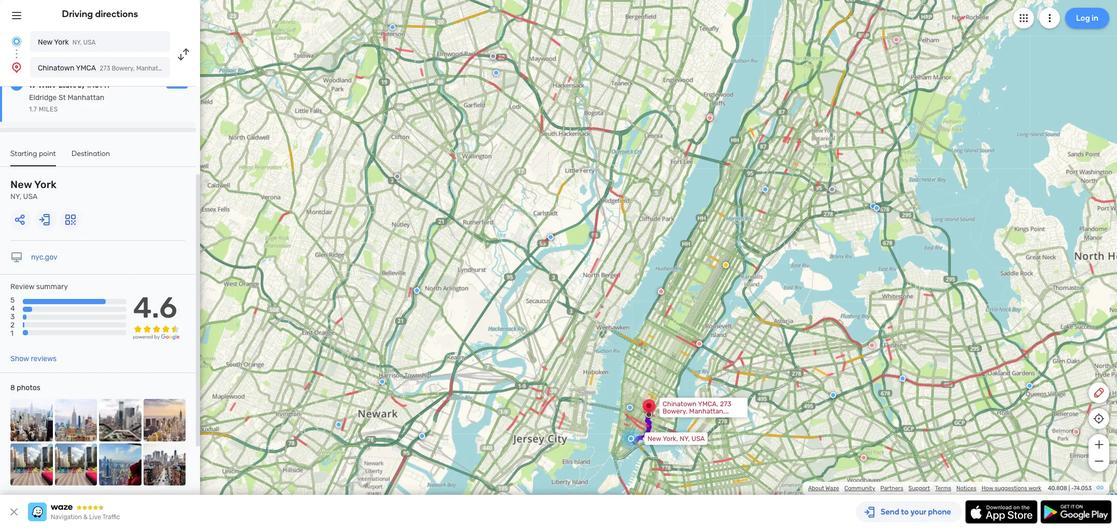 Task type: locate. For each thing, give the bounding box(es) containing it.
new right current location icon
[[38, 38, 53, 47]]

1 vertical spatial states
[[686, 415, 706, 423]]

destination button
[[72, 149, 110, 165]]

notices
[[957, 486, 977, 492]]

0 horizontal spatial bowery,
[[112, 65, 135, 72]]

0 vertical spatial accident image
[[490, 53, 497, 59]]

chinatown
[[38, 64, 74, 73], [663, 400, 697, 408]]

live
[[89, 514, 101, 521]]

starting point button
[[10, 149, 56, 167]]

0 vertical spatial 273
[[100, 65, 110, 72]]

police image
[[390, 24, 396, 30], [493, 70, 500, 76], [548, 234, 554, 240], [1027, 383, 1033, 389], [419, 433, 426, 440]]

chinatown ymca, 273 bowery, manhattan, united states
[[663, 400, 732, 423]]

ny, up ymca
[[72, 39, 82, 46]]

1 vertical spatial chinatown
[[663, 400, 697, 408]]

0 vertical spatial bowery,
[[112, 65, 135, 72]]

hazard image
[[723, 262, 729, 268]]

bowery, inside chinatown ymca 273 bowery, manhattan, united states
[[112, 65, 135, 72]]

1 vertical spatial united
[[663, 415, 684, 423]]

usa up ymca
[[83, 39, 96, 46]]

1 vertical spatial new
[[10, 178, 32, 191]]

support
[[909, 486, 931, 492]]

3
[[10, 313, 15, 322]]

1 vertical spatial bowery,
[[663, 407, 688, 415]]

notices link
[[957, 486, 977, 492]]

location image
[[10, 61, 23, 74]]

40.808
[[1049, 486, 1068, 492]]

bowery, right ymca
[[112, 65, 135, 72]]

link image
[[1097, 484, 1105, 492]]

road closed image
[[894, 37, 900, 43], [708, 113, 714, 120], [707, 115, 713, 121], [658, 289, 665, 295], [697, 341, 703, 347], [1074, 429, 1080, 435], [861, 455, 867, 461]]

0 horizontal spatial ny,
[[10, 192, 21, 201]]

0 horizontal spatial manhattan,
[[136, 65, 169, 72]]

1 vertical spatial 273
[[720, 400, 732, 408]]

image 3 of new york, new york image
[[99, 399, 141, 442]]

1 horizontal spatial chinatown
[[663, 400, 697, 408]]

bowery, up new york, ny, usa
[[663, 407, 688, 415]]

1 horizontal spatial states
[[686, 415, 706, 423]]

0 vertical spatial manhattan,
[[136, 65, 169, 72]]

min
[[39, 79, 55, 90]]

united inside chinatown ymca, 273 bowery, manhattan, united states
[[663, 415, 684, 423]]

image 7 of new york, new york image
[[99, 444, 141, 486]]

2
[[10, 321, 15, 330]]

1:43
[[86, 82, 99, 89]]

1 horizontal spatial bowery,
[[663, 407, 688, 415]]

about waze community partners support terms notices how suggestions work
[[809, 486, 1042, 492]]

states for ymca,
[[686, 415, 706, 423]]

0 horizontal spatial usa
[[23, 192, 38, 201]]

chinatown left ymca,
[[663, 400, 697, 408]]

0 vertical spatial ny,
[[72, 39, 82, 46]]

2 vertical spatial ny,
[[680, 435, 690, 443]]

0 horizontal spatial united
[[171, 65, 190, 72]]

1 vertical spatial manhattan,
[[690, 407, 725, 415]]

image 6 of new york, new york image
[[55, 444, 97, 486]]

0 vertical spatial new
[[38, 38, 53, 47]]

1 horizontal spatial new
[[38, 38, 53, 47]]

york down driving
[[54, 38, 69, 47]]

work
[[1029, 486, 1042, 492]]

0 vertical spatial chinatown
[[38, 64, 74, 73]]

273
[[100, 65, 110, 72], [720, 400, 732, 408]]

chinatown for ymca
[[38, 64, 74, 73]]

273 for ymca,
[[720, 400, 732, 408]]

0 horizontal spatial new
[[10, 178, 32, 191]]

1 horizontal spatial united
[[663, 415, 684, 423]]

starting
[[10, 149, 37, 158]]

1.7
[[29, 106, 37, 113]]

273 up pm
[[100, 65, 110, 72]]

chinatown inside chinatown ymca, 273 bowery, manhattan, united states
[[663, 400, 697, 408]]

usa down chinatown ymca, 273 bowery, manhattan, united states
[[692, 435, 705, 443]]

bowery,
[[112, 65, 135, 72], [663, 407, 688, 415]]

0 vertical spatial states
[[192, 65, 210, 72]]

273 for ymca
[[100, 65, 110, 72]]

new down starting point button
[[10, 178, 32, 191]]

1 horizontal spatial manhattan,
[[690, 407, 725, 415]]

new
[[38, 38, 53, 47], [10, 178, 32, 191], [648, 435, 662, 443]]

2 vertical spatial new
[[648, 435, 662, 443]]

police image
[[763, 186, 769, 193], [871, 203, 877, 209], [874, 205, 880, 211], [414, 288, 420, 294], [900, 376, 906, 382], [379, 379, 386, 385], [831, 392, 837, 399], [714, 398, 721, 404], [627, 405, 634, 411], [336, 422, 342, 428]]

chinatown ymca 273 bowery, manhattan, united states
[[38, 64, 210, 73]]

2 vertical spatial usa
[[692, 435, 705, 443]]

1
[[10, 330, 13, 338]]

miles
[[39, 106, 58, 113]]

united inside chinatown ymca 273 bowery, manhattan, united states
[[171, 65, 190, 72]]

summary
[[36, 283, 68, 292]]

manhattan, inside chinatown ymca, 273 bowery, manhattan, united states
[[690, 407, 725, 415]]

usa down starting point button
[[23, 192, 38, 201]]

manhattan
[[68, 93, 104, 102]]

states
[[192, 65, 210, 72], [686, 415, 706, 423]]

st
[[59, 93, 66, 102]]

5
[[10, 296, 15, 305]]

starting point
[[10, 149, 56, 158]]

photos
[[17, 384, 40, 393]]

new york ny, usa down driving
[[38, 38, 96, 47]]

partners link
[[881, 486, 904, 492]]

bowery, for ymca,
[[663, 407, 688, 415]]

york
[[54, 38, 69, 47], [34, 178, 57, 191]]

chinatown up the min
[[38, 64, 74, 73]]

x image
[[8, 506, 20, 519]]

united
[[171, 65, 190, 72], [663, 415, 684, 423]]

support link
[[909, 486, 931, 492]]

new york ny, usa
[[38, 38, 96, 47], [10, 178, 57, 201]]

terms
[[936, 486, 952, 492]]

states inside chinatown ymca, 273 bowery, manhattan, united states
[[686, 415, 706, 423]]

zoom in image
[[1093, 439, 1106, 451]]

zoom out image
[[1093, 455, 1106, 468]]

0 horizontal spatial chinatown
[[38, 64, 74, 73]]

ny, down starting point button
[[10, 192, 21, 201]]

new left the york,
[[648, 435, 662, 443]]

by
[[78, 82, 85, 89]]

manhattan, inside chinatown ymca 273 bowery, manhattan, united states
[[136, 65, 169, 72]]

image 4 of new york, new york image
[[143, 399, 186, 442]]

1 horizontal spatial 273
[[720, 400, 732, 408]]

8 photos
[[10, 384, 40, 393]]

leave
[[59, 82, 76, 89]]

point
[[39, 149, 56, 158]]

suggestions
[[995, 486, 1028, 492]]

273 inside chinatown ymca 273 bowery, manhattan, united states
[[100, 65, 110, 72]]

review
[[10, 283, 34, 292]]

2 horizontal spatial usa
[[692, 435, 705, 443]]

1 vertical spatial new york ny, usa
[[10, 178, 57, 201]]

0 horizontal spatial accident image
[[394, 174, 401, 180]]

accident image
[[830, 186, 836, 193]]

driving directions
[[62, 8, 138, 20]]

0 vertical spatial new york ny, usa
[[38, 38, 96, 47]]

york down starting point button
[[34, 178, 57, 191]]

1 horizontal spatial usa
[[83, 39, 96, 46]]

0 horizontal spatial 273
[[100, 65, 110, 72]]

0 vertical spatial united
[[171, 65, 190, 72]]

new york ny, usa down starting point button
[[10, 178, 57, 201]]

manhattan, for ymca,
[[690, 407, 725, 415]]

usa
[[83, 39, 96, 46], [23, 192, 38, 201], [692, 435, 705, 443]]

pm
[[100, 82, 109, 89]]

273 right ymca,
[[720, 400, 732, 408]]

1 vertical spatial york
[[34, 178, 57, 191]]

states for ymca
[[192, 65, 210, 72]]

0 horizontal spatial states
[[192, 65, 210, 72]]

1 horizontal spatial accident image
[[490, 53, 497, 59]]

ny,
[[72, 39, 82, 46], [10, 192, 21, 201], [680, 435, 690, 443]]

1 vertical spatial usa
[[23, 192, 38, 201]]

manhattan,
[[136, 65, 169, 72], [690, 407, 725, 415]]

bowery, inside chinatown ymca, 273 bowery, manhattan, united states
[[663, 407, 688, 415]]

1 horizontal spatial ny,
[[72, 39, 82, 46]]

74.053
[[1074, 486, 1092, 492]]

17
[[29, 79, 37, 90]]

image 8 of new york, new york image
[[143, 444, 186, 486]]

image 1 of new york, new york image
[[10, 399, 53, 442]]

partners
[[881, 486, 904, 492]]

ny, right the york,
[[680, 435, 690, 443]]

states inside chinatown ymca 273 bowery, manhattan, united states
[[192, 65, 210, 72]]

273 inside chinatown ymca, 273 bowery, manhattan, united states
[[720, 400, 732, 408]]

accident image
[[490, 53, 497, 59], [394, 174, 401, 180]]

0 vertical spatial york
[[54, 38, 69, 47]]



Task type: describe. For each thing, give the bounding box(es) containing it.
road closed image
[[870, 343, 876, 349]]

terms link
[[936, 486, 952, 492]]

driving
[[62, 8, 93, 20]]

show reviews
[[10, 355, 57, 364]]

5 4 3 2 1
[[10, 296, 15, 338]]

new inside the new york ny, usa
[[10, 178, 32, 191]]

waze
[[826, 486, 840, 492]]

bowery, for ymca
[[112, 65, 135, 72]]

image 2 of new york, new york image
[[55, 399, 97, 442]]

1 vertical spatial accident image
[[394, 174, 401, 180]]

new york, ny, usa
[[648, 435, 705, 443]]

image 5 of new york, new york image
[[10, 444, 53, 486]]

computer image
[[10, 252, 23, 264]]

community
[[845, 486, 876, 492]]

17 min leave by 1:43 pm
[[29, 79, 109, 90]]

-
[[1072, 486, 1074, 492]]

8
[[10, 384, 15, 393]]

40.808 | -74.053
[[1049, 486, 1092, 492]]

how suggestions work link
[[982, 486, 1042, 492]]

eldridge
[[29, 93, 57, 102]]

4
[[10, 305, 15, 313]]

&
[[83, 514, 88, 521]]

chinatown for ymca,
[[663, 400, 697, 408]]

united for ymca,
[[663, 415, 684, 423]]

2 horizontal spatial ny,
[[680, 435, 690, 443]]

|
[[1069, 486, 1071, 492]]

show
[[10, 355, 29, 364]]

ymca
[[76, 64, 96, 73]]

about
[[809, 486, 825, 492]]

community link
[[845, 486, 876, 492]]

current location image
[[10, 35, 23, 48]]

review summary
[[10, 283, 68, 292]]

nyc.gov
[[31, 253, 57, 262]]

nyc.gov link
[[31, 253, 57, 262]]

4.6
[[133, 291, 177, 325]]

how
[[982, 486, 994, 492]]

2 horizontal spatial new
[[648, 435, 662, 443]]

0 vertical spatial usa
[[83, 39, 96, 46]]

pencil image
[[1093, 387, 1106, 399]]

about waze link
[[809, 486, 840, 492]]

navigation & live traffic
[[51, 514, 120, 521]]

navigation
[[51, 514, 82, 521]]

york,
[[663, 435, 679, 443]]

traffic
[[102, 514, 120, 521]]

1 vertical spatial ny,
[[10, 192, 21, 201]]

eldridge st manhattan 1.7 miles
[[29, 93, 104, 113]]

ymca,
[[698, 400, 719, 408]]

directions
[[95, 8, 138, 20]]

destination
[[72, 149, 110, 158]]

reviews
[[31, 355, 57, 364]]

united for ymca
[[171, 65, 190, 72]]

manhattan, for ymca
[[136, 65, 169, 72]]



Task type: vqa. For each thing, say whether or not it's contained in the screenshot.
5
yes



